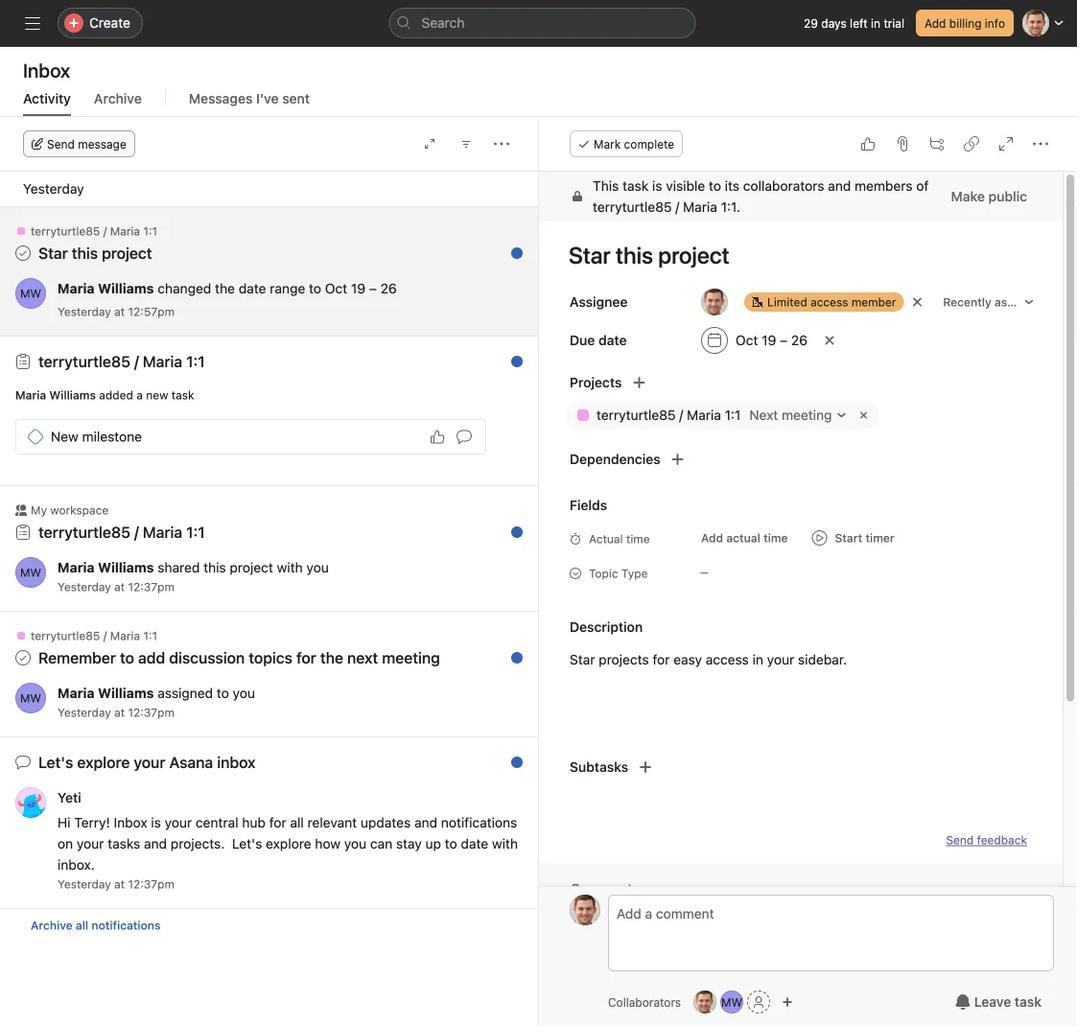 Task type: describe. For each thing, give the bounding box(es) containing it.
oct inside maria williams changed the date range to oct 19 – 26 yesterday at 12:57pm
[[325, 281, 348, 297]]

activity link
[[23, 91, 71, 116]]

is inside yeti hi terry! inbox is your central hub for all relevant updates and notifications on your tasks and projects.  let's explore how you can stay up to date with inbox. yesterday at 12:37pm
[[151, 815, 161, 831]]

your up the projects.
[[165, 815, 192, 831]]

mw button left add or remove collaborators icon
[[721, 991, 744, 1014]]

williams for this project
[[98, 281, 154, 297]]

leave task
[[975, 995, 1042, 1010]]

main content inside star this project dialog
[[532, 172, 1063, 1027]]

/ up a
[[134, 353, 139, 371]]

mw for star this project
[[20, 287, 41, 300]]

maria inside maria williams shared this project with you yesterday at 12:37pm
[[58, 560, 95, 576]]

inbox.
[[58, 857, 95, 873]]

terryturtle85 up star this project
[[31, 225, 100, 238]]

terryturtle85 / maria 1:1 up remember
[[31, 630, 157, 643]]

next meeting
[[750, 407, 832, 423]]

add actual time button
[[693, 525, 797, 552]]

star this project dialog
[[532, 117, 1078, 1027]]

maria inside maria williams changed the date range to oct 19 – 26 yesterday at 12:57pm
[[58, 281, 95, 297]]

you inside yeti hi terry! inbox is your central hub for all relevant updates and notifications on your tasks and projects.  let's explore how you can stay up to date with inbox. yesterday at 12:37pm
[[344, 836, 367, 852]]

terryturtle85 up maria williams added a new task
[[38, 353, 131, 371]]

archive notifications image
[[502, 229, 517, 245]]

topic type
[[589, 567, 648, 581]]

archive notification image for my workspace
[[502, 509, 517, 524]]

remember to add discussion topics for the next meeting
[[38, 649, 440, 667]]

its
[[725, 178, 740, 194]]

shared
[[158, 560, 200, 576]]

mw button for terryturtle85 / maria 1:1
[[15, 558, 46, 588]]

actual
[[727, 532, 761, 545]]

star projects for easy access in your sidebar.
[[570, 652, 847, 668]]

completed milestone image
[[28, 429, 43, 445]]

projects button
[[539, 369, 622, 396]]

terryturtle85 down add to projects image
[[597, 407, 676, 423]]

add for add actual time
[[701, 532, 724, 545]]

this task is visible to its collaborators and members of terryturtle85 / maria 1:1.
[[593, 178, 929, 215]]

projects.
[[171, 836, 225, 852]]

to inside maria williams changed the date range to oct 19 – 26 yesterday at 12:57pm
[[309, 281, 321, 297]]

all inside button
[[76, 919, 88, 933]]

yesterday inside maria williams changed the date range to oct 19 – 26 yesterday at 12:57pm
[[58, 305, 111, 319]]

added
[[99, 389, 133, 402]]

1:1 inside star this project dialog
[[725, 407, 741, 423]]

limited
[[768, 296, 808, 309]]

maria williams link for star
[[58, 281, 154, 297]]

1 horizontal spatial the
[[320, 649, 344, 667]]

/ inside this task is visible to its collaborators and members of terryturtle85 / maria 1:1.
[[676, 199, 680, 215]]

1 horizontal spatial for
[[296, 649, 317, 667]]

maria inside the maria williams assigned to you yesterday at 12:37pm
[[58, 686, 95, 701]]

29 days left in trial
[[804, 16, 905, 30]]

archive link
[[94, 91, 142, 116]]

0 vertical spatial in
[[871, 16, 881, 30]]

comments image
[[644, 884, 655, 895]]

add subtasks image
[[638, 760, 654, 775]]

next meeting button
[[745, 405, 853, 426]]

description
[[570, 619, 643, 635]]

remember
[[38, 649, 116, 667]]

meeting
[[782, 407, 832, 423]]

yesterday inside the maria williams assigned to you yesterday at 12:37pm
[[58, 706, 111, 720]]

asana inbox
[[169, 754, 256, 772]]

add or remove collaborators image
[[782, 997, 794, 1009]]

let's inside yeti hi terry! inbox is your central hub for all relevant updates and notifications on your tasks and projects.  let's explore how you can stay up to date with inbox. yesterday at 12:37pm
[[232, 836, 262, 852]]

add to projects image
[[632, 375, 647, 391]]

12:37pm inside maria williams shared this project with you yesterday at 12:37pm
[[128, 581, 175, 594]]

due date
[[570, 333, 627, 348]]

date inside yeti hi terry! inbox is your central hub for all relevant updates and notifications on your tasks and projects.  let's explore how you can stay up to date with inbox. yesterday at 12:37pm
[[461, 836, 489, 852]]

12:37pm inside the maria williams assigned to you yesterday at 12:37pm
[[128, 706, 175, 720]]

hub
[[242, 815, 266, 831]]

williams up new
[[49, 389, 96, 402]]

archive for archive all notifications
[[31, 919, 73, 933]]

0 horizontal spatial time
[[627, 533, 650, 546]]

central
[[196, 815, 239, 831]]

full screen image
[[999, 136, 1014, 152]]

actual time
[[589, 533, 650, 546]]

sent
[[282, 91, 310, 107]]

new
[[51, 429, 78, 445]]

member
[[852, 296, 897, 309]]

19 inside star this project dialog
[[762, 333, 777, 348]]

terryturtle85 / maria 1:1 up star this project
[[31, 225, 157, 238]]

– inside maria williams changed the date range to oct 19 – 26 yesterday at 12:57pm
[[369, 281, 377, 297]]

make
[[951, 189, 985, 204]]

mw button for remember to add discussion topics for the next meeting
[[15, 683, 46, 714]]

0 horizontal spatial let's
[[38, 754, 73, 772]]

assigned inside dropdown button
[[995, 296, 1045, 309]]

maria 1:1
[[143, 523, 205, 542]]

26 inside star this project dialog
[[792, 333, 808, 348]]

new
[[146, 389, 168, 402]]

complete
[[624, 137, 675, 151]]

project
[[230, 560, 273, 576]]

mark
[[594, 137, 621, 151]]

19 inside maria williams changed the date range to oct 19 – 26 yesterday at 12:57pm
[[351, 281, 366, 297]]

up
[[426, 836, 441, 852]]

for inside main content
[[653, 652, 670, 668]]

copy task link image
[[964, 136, 980, 152]]

a
[[137, 389, 143, 402]]

members
[[855, 178, 913, 194]]

terryturtle85 / maria 1:1 up added
[[38, 353, 205, 371]]

your down terry!
[[77, 836, 104, 852]]

my workspace
[[31, 504, 109, 517]]

0 vertical spatial tt button
[[570, 895, 601, 926]]

changed
[[158, 281, 211, 297]]

add dependencies image
[[670, 452, 686, 467]]

all inside yeti hi terry! inbox is your central hub for all relevant updates and notifications on your tasks and projects.  let's explore how you can stay up to date with inbox. yesterday at 12:37pm
[[290, 815, 304, 831]]

to left add
[[120, 649, 134, 667]]

1:1 up add
[[143, 630, 157, 643]]

projects
[[599, 652, 649, 668]]

send feedback
[[947, 834, 1028, 847]]

of
[[917, 178, 929, 194]]

yesterday down send message button
[[23, 181, 84, 197]]

williams for /
[[98, 560, 154, 576]]

make public button
[[939, 179, 1040, 214]]

info
[[985, 16, 1006, 30]]

billing
[[950, 16, 982, 30]]

mw inside star this project dialog
[[722, 996, 743, 1010]]

date inside maria williams changed the date range to oct 19 – 26 yesterday at 12:57pm
[[239, 281, 266, 297]]

maria williams assigned to you yesterday at 12:37pm
[[58, 686, 255, 720]]

in inside star this project dialog
[[753, 652, 764, 668]]

archive for archive
[[94, 91, 142, 107]]

the inside maria williams changed the date range to oct 19 – 26 yesterday at 12:57pm
[[215, 281, 235, 297]]

your inside star this project dialog
[[767, 652, 795, 668]]

1:1 up the this project
[[143, 225, 157, 238]]

and inside this task is visible to its collaborators and members of terryturtle85 / maria 1:1.
[[828, 178, 851, 194]]

add subtask image
[[930, 136, 945, 152]]

leave task button
[[943, 986, 1055, 1020]]

terryturtle85 up remember
[[31, 630, 100, 643]]

maria williams changed the date range to oct 19 – 26 yesterday at 12:57pm
[[58, 281, 397, 319]]

29
[[804, 16, 819, 30]]

send for send message
[[47, 137, 75, 151]]

yeti hi terry! inbox is your central hub for all relevant updates and notifications on your tasks and projects.  let's explore how you can stay up to date with inbox. yesterday at 12:37pm
[[58, 790, 522, 891]]

williams for to
[[98, 686, 154, 701]]

0 vertical spatial tt
[[578, 904, 593, 917]]

remove assignee image
[[912, 297, 923, 308]]

messages i've sent
[[189, 91, 310, 107]]

maria up the this project
[[110, 225, 140, 238]]

visible
[[666, 178, 706, 194]]

/ up "add dependencies" icon
[[680, 407, 684, 423]]

messages i've sent link
[[189, 91, 310, 116]]

public
[[989, 189, 1028, 204]]

recently
[[944, 296, 992, 309]]

maria williams added a new task
[[15, 389, 194, 402]]

1 vertical spatial access
[[706, 652, 749, 668]]

create button
[[58, 8, 143, 38]]

—
[[701, 567, 709, 578]]

1 vertical spatial tt
[[698, 996, 713, 1010]]

this
[[593, 178, 619, 194]]

to inside the maria williams assigned to you yesterday at 12:37pm
[[217, 686, 229, 701]]

limited access member
[[768, 296, 897, 309]]

next meeting
[[347, 649, 440, 667]]

send message
[[47, 137, 126, 151]]

milestone
[[82, 429, 142, 445]]

collaborators
[[744, 178, 825, 194]]

start timer button
[[805, 525, 903, 552]]

leave
[[975, 995, 1012, 1010]]

this
[[204, 560, 226, 576]]

archive all notifications
[[31, 919, 161, 933]]

0 horizontal spatial inbox
[[23, 59, 70, 81]]

/ up remember
[[103, 630, 107, 643]]

terryturtle85 / maria 1:1 inside star this project dialog
[[597, 407, 741, 423]]

send message button
[[23, 131, 135, 157]]

send feedback link
[[947, 832, 1028, 849]]

range
[[270, 281, 305, 297]]

subtasks
[[570, 760, 629, 775]]

let's explore your asana inbox
[[38, 754, 256, 772]]



Task type: locate. For each thing, give the bounding box(es) containing it.
maria down workspace
[[58, 560, 95, 576]]

— button
[[693, 559, 808, 586]]

relevant
[[308, 815, 357, 831]]

terryturtle85
[[593, 199, 672, 215], [31, 225, 100, 238], [38, 353, 131, 371], [597, 407, 676, 423], [38, 523, 131, 542], [31, 630, 100, 643]]

add actual time
[[701, 532, 788, 545]]

all down inbox.
[[76, 919, 88, 933]]

add inside dropdown button
[[701, 532, 724, 545]]

terryturtle85 / maria 1:1 link
[[38, 353, 205, 371]]

archive notification image left fields dropdown button
[[502, 509, 517, 524]]

3 at from the top
[[114, 706, 125, 720]]

tt button left comments image
[[570, 895, 601, 926]]

notifications down inbox.
[[92, 919, 161, 933]]

Task Name text field
[[557, 233, 1040, 277]]

2 vertical spatial and
[[144, 836, 167, 852]]

at left "12:57pm"
[[114, 305, 125, 319]]

let's down hub
[[232, 836, 262, 852]]

1 vertical spatial and
[[415, 815, 438, 831]]

star for star projects for easy access in your sidebar.
[[570, 652, 595, 668]]

your
[[767, 652, 795, 668], [134, 754, 166, 772], [165, 815, 192, 831], [77, 836, 104, 852]]

with right up on the bottom of page
[[492, 836, 518, 852]]

maria inside this task is visible to its collaborators and members of terryturtle85 / maria 1:1.
[[683, 199, 718, 215]]

time right the 'actual'
[[764, 532, 788, 545]]

discussion
[[169, 649, 245, 667]]

williams up "12:57pm"
[[98, 281, 154, 297]]

with right project
[[277, 560, 303, 576]]

archive inside archive all notifications button
[[31, 919, 73, 933]]

1 vertical spatial oct
[[736, 333, 758, 348]]

oct inside star this project dialog
[[736, 333, 758, 348]]

topic
[[589, 567, 619, 581]]

mw button down star this project
[[15, 278, 46, 309]]

3 maria williams link from the top
[[58, 686, 154, 701]]

yesterday down inbox.
[[58, 878, 111, 891]]

and right tasks
[[144, 836, 167, 852]]

1 horizontal spatial time
[[764, 532, 788, 545]]

add billing info button
[[916, 10, 1014, 36]]

stay
[[396, 836, 422, 852]]

next
[[750, 407, 779, 423]]

and left members
[[828, 178, 851, 194]]

remove image
[[856, 408, 872, 423]]

explore inside yeti hi terry! inbox is your central hub for all relevant updates and notifications on your tasks and projects.  let's explore how you can stay up to date with inbox. yesterday at 12:37pm
[[266, 836, 311, 852]]

0 horizontal spatial send
[[47, 137, 75, 151]]

i've
[[256, 91, 279, 107]]

1 vertical spatial in
[[753, 652, 764, 668]]

is left 'visible' at the top right of page
[[653, 178, 663, 194]]

more actions for this task image
[[1034, 136, 1049, 152]]

0 horizontal spatial notifications
[[92, 919, 161, 933]]

mw button for star this project
[[15, 278, 46, 309]]

projects
[[570, 375, 622, 391]]

and
[[828, 178, 851, 194], [415, 815, 438, 831], [144, 836, 167, 852]]

0 vertical spatial explore
[[77, 754, 130, 772]]

star left the this project
[[38, 244, 68, 262]]

the right changed at the top left of the page
[[215, 281, 235, 297]]

1 horizontal spatial oct
[[736, 333, 758, 348]]

tt button right collaborators at the right bottom
[[694, 991, 717, 1014]]

0 vertical spatial you
[[307, 560, 329, 576]]

2 vertical spatial you
[[344, 836, 367, 852]]

fields button
[[539, 492, 608, 519]]

1 horizontal spatial all
[[290, 815, 304, 831]]

0 horizontal spatial all
[[76, 919, 88, 933]]

0 horizontal spatial date
[[239, 281, 266, 297]]

1 vertical spatial is
[[151, 815, 161, 831]]

task for this
[[623, 178, 649, 194]]

archive notification image
[[502, 509, 517, 524], [502, 760, 517, 775]]

can
[[370, 836, 393, 852]]

maria up new in the top left of the page
[[143, 353, 182, 371]]

1 maria williams link from the top
[[58, 281, 154, 297]]

0 vertical spatial notifications
[[441, 815, 518, 831]]

1 horizontal spatial you
[[307, 560, 329, 576]]

1:1 left next
[[725, 407, 741, 423]]

1 horizontal spatial assigned
[[995, 296, 1045, 309]]

more actions image
[[494, 136, 510, 152]]

1 horizontal spatial with
[[492, 836, 518, 852]]

for right 'topics'
[[296, 649, 317, 667]]

your left sidebar.
[[767, 652, 795, 668]]

actual
[[589, 533, 623, 546]]

1 vertical spatial inbox
[[114, 815, 147, 831]]

mark complete button
[[570, 131, 683, 157]]

1 horizontal spatial date
[[461, 836, 489, 852]]

is inside this task is visible to its collaborators and members of terryturtle85 / maria 1:1.
[[653, 178, 663, 194]]

notifications inside button
[[92, 919, 161, 933]]

1 vertical spatial let's
[[232, 836, 262, 852]]

0 vertical spatial star
[[38, 244, 68, 262]]

1 horizontal spatial task
[[623, 178, 649, 194]]

0 horizontal spatial explore
[[77, 754, 130, 772]]

start
[[835, 532, 863, 545]]

updates
[[361, 815, 411, 831]]

left
[[850, 16, 868, 30]]

– down limited
[[780, 333, 788, 348]]

maria williams shared this project with you yesterday at 12:37pm
[[58, 560, 329, 594]]

add inside button
[[925, 16, 947, 30]]

how
[[315, 836, 341, 852]]

– inside star this project dialog
[[780, 333, 788, 348]]

tt
[[578, 904, 593, 917], [698, 996, 713, 1010]]

you down remember to add discussion topics for the next meeting on the left bottom
[[233, 686, 255, 701]]

the
[[215, 281, 235, 297], [320, 649, 344, 667]]

mw button down remember
[[15, 683, 46, 714]]

0 vertical spatial inbox
[[23, 59, 70, 81]]

is
[[653, 178, 663, 194], [151, 815, 161, 831]]

2 vertical spatial maria williams link
[[58, 686, 154, 701]]

2 horizontal spatial you
[[344, 836, 367, 852]]

trial
[[884, 16, 905, 30]]

1 vertical spatial assigned
[[158, 686, 213, 701]]

my
[[31, 504, 47, 517]]

0 horizontal spatial –
[[369, 281, 377, 297]]

/ left maria 1:1
[[134, 523, 139, 542]]

2 maria williams link from the top
[[58, 560, 154, 576]]

1 vertical spatial task
[[172, 389, 194, 402]]

assigned inside the maria williams assigned to you yesterday at 12:37pm
[[158, 686, 213, 701]]

yesterday inside maria williams shared this project with you yesterday at 12:37pm
[[58, 581, 111, 594]]

2 archive notification image from the top
[[502, 760, 517, 775]]

archive all image
[[502, 359, 517, 374]]

oct 19 – 26
[[736, 333, 808, 348]]

12:37pm inside yeti hi terry! inbox is your central hub for all relevant updates and notifications on your tasks and projects.  let's explore how you can stay up to date with inbox. yesterday at 12:37pm
[[128, 878, 175, 891]]

fields
[[570, 498, 608, 513]]

0 horizontal spatial with
[[277, 560, 303, 576]]

terryturtle85 / maria 1:1 down add to projects image
[[597, 407, 741, 423]]

message
[[78, 137, 126, 151]]

inbox inside yeti hi terry! inbox is your central hub for all relevant updates and notifications on your tasks and projects.  let's explore how you can stay up to date with inbox. yesterday at 12:37pm
[[114, 815, 147, 831]]

sidebar.
[[798, 652, 847, 668]]

feedback
[[977, 834, 1028, 847]]

0 horizontal spatial assigned
[[158, 686, 213, 701]]

maria williams link down the this project
[[58, 281, 154, 297]]

tt button
[[570, 895, 601, 926], [694, 991, 717, 1014]]

4 at from the top
[[114, 878, 125, 891]]

at down terryturtle85 / maria 1:1 on the left of page
[[114, 581, 125, 594]]

notifications inside yeti hi terry! inbox is your central hub for all relevant updates and notifications on your tasks and projects.  let's explore how you can stay up to date with inbox. yesterday at 12:37pm
[[441, 815, 518, 831]]

0 vertical spatial add
[[925, 16, 947, 30]]

attachments: add a file to this task, star this project image
[[895, 136, 911, 152]]

0 vertical spatial maria williams link
[[58, 281, 154, 297]]

maria left next
[[687, 407, 721, 423]]

explore
[[77, 754, 130, 772], [266, 836, 311, 852]]

/ down 'visible' at the top right of page
[[676, 199, 680, 215]]

0 horizontal spatial is
[[151, 815, 161, 831]]

1 vertical spatial star
[[570, 652, 595, 668]]

assignee
[[570, 294, 628, 310]]

0 horizontal spatial the
[[215, 281, 235, 297]]

oct up next
[[736, 333, 758, 348]]

send left feedback on the bottom of the page
[[947, 834, 974, 847]]

0 vertical spatial 19
[[351, 281, 366, 297]]

archive up the message
[[94, 91, 142, 107]]

star this project
[[38, 244, 152, 262]]

collaborators
[[608, 996, 681, 1010]]

mw button down my
[[15, 558, 46, 588]]

for
[[296, 649, 317, 667], [653, 652, 670, 668], [269, 815, 287, 831]]

1 at from the top
[[114, 305, 125, 319]]

assigned down discussion at the bottom left of the page
[[158, 686, 213, 701]]

1:1 down maria williams changed the date range to oct 19 – 26 yesterday at 12:57pm
[[186, 353, 205, 371]]

0 horizontal spatial tt button
[[570, 895, 601, 926]]

terryturtle85 down "this" at the top right of the page
[[593, 199, 672, 215]]

– right the range
[[369, 281, 377, 297]]

1 vertical spatial date
[[461, 836, 489, 852]]

Completed milestone checkbox
[[28, 429, 43, 445]]

terryturtle85 inside this task is visible to its collaborators and members of terryturtle85 / maria 1:1.
[[593, 199, 672, 215]]

task inside this task is visible to its collaborators and members of terryturtle85 / maria 1:1.
[[623, 178, 649, 194]]

0 horizontal spatial you
[[233, 686, 255, 701]]

maria williams link for terryturtle85
[[58, 560, 154, 576]]

0 comments image
[[457, 429, 472, 445]]

send
[[47, 137, 75, 151], [947, 834, 974, 847]]

main content
[[532, 172, 1063, 1027]]

0 likes. click to like this task image
[[430, 429, 445, 445]]

add left the 'actual'
[[701, 532, 724, 545]]

you
[[307, 560, 329, 576], [233, 686, 255, 701], [344, 836, 367, 852]]

yesterday down terryturtle85 / maria 1:1 on the left of page
[[58, 581, 111, 594]]

dependencies
[[570, 452, 661, 467]]

1 vertical spatial all
[[76, 919, 88, 933]]

mw down my
[[20, 566, 41, 580]]

0 vertical spatial and
[[828, 178, 851, 194]]

1 vertical spatial archive notification image
[[502, 760, 517, 775]]

2 horizontal spatial for
[[653, 652, 670, 668]]

maria down remember
[[58, 686, 95, 701]]

1 vertical spatial archive
[[31, 919, 73, 933]]

1 horizontal spatial star
[[570, 652, 595, 668]]

search list box
[[389, 8, 696, 38]]

mark complete
[[594, 137, 675, 151]]

with inside maria williams shared this project with you yesterday at 12:37pm
[[277, 560, 303, 576]]

1 horizontal spatial tt
[[698, 996, 713, 1010]]

yesterday inside yeti hi terry! inbox is your central hub for all relevant updates and notifications on your tasks and projects.  let's explore how you can stay up to date with inbox. yesterday at 12:37pm
[[58, 878, 111, 891]]

0 vertical spatial –
[[369, 281, 377, 297]]

let's up yeti
[[38, 754, 73, 772]]

2 horizontal spatial and
[[828, 178, 851, 194]]

task inside leave task button
[[1015, 995, 1042, 1010]]

1 horizontal spatial 26
[[792, 333, 808, 348]]

mw for remember to add discussion topics for the next meeting
[[20, 692, 41, 705]]

1 archive notification image from the top
[[502, 509, 517, 524]]

0 horizontal spatial task
[[172, 389, 194, 402]]

0 vertical spatial archive notification image
[[502, 509, 517, 524]]

0 vertical spatial is
[[653, 178, 663, 194]]

terryturtle85 / maria 1:1
[[31, 225, 157, 238], [38, 353, 205, 371], [597, 407, 741, 423], [31, 630, 157, 643]]

the right 'topics'
[[320, 649, 344, 667]]

maria williams link down terryturtle85 / maria 1:1 on the left of page
[[58, 560, 154, 576]]

0 vertical spatial access
[[811, 296, 849, 309]]

at down tasks
[[114, 878, 125, 891]]

0 horizontal spatial and
[[144, 836, 167, 852]]

terryturtle85 down workspace
[[38, 523, 131, 542]]

days
[[822, 16, 847, 30]]

williams inside the maria williams assigned to you yesterday at 12:37pm
[[98, 686, 154, 701]]

williams
[[98, 281, 154, 297], [49, 389, 96, 402], [98, 560, 154, 576], [98, 686, 154, 701]]

0 vertical spatial all
[[290, 815, 304, 831]]

1 horizontal spatial tt button
[[694, 991, 717, 1014]]

1 vertical spatial you
[[233, 686, 255, 701]]

maria williams link for remember
[[58, 686, 154, 701]]

archive all notifications button
[[0, 910, 538, 942]]

at inside maria williams shared this project with you yesterday at 12:37pm
[[114, 581, 125, 594]]

in right left
[[871, 16, 881, 30]]

0 vertical spatial the
[[215, 281, 235, 297]]

2 at from the top
[[114, 581, 125, 594]]

this project
[[72, 244, 152, 262]]

1 horizontal spatial add
[[925, 16, 947, 30]]

for left easy
[[653, 652, 670, 668]]

recently assigned button
[[935, 289, 1045, 316]]

time right actual at the bottom right of the page
[[627, 533, 650, 546]]

task right "this" at the top right of the page
[[623, 178, 649, 194]]

task for leave
[[1015, 995, 1042, 1010]]

0 horizontal spatial archive
[[31, 919, 73, 933]]

you inside the maria williams assigned to you yesterday at 12:37pm
[[233, 686, 255, 701]]

williams inside maria williams shared this project with you yesterday at 12:37pm
[[98, 560, 154, 576]]

mw left add or remove collaborators icon
[[722, 996, 743, 1010]]

send for send feedback
[[947, 834, 974, 847]]

access right easy
[[706, 652, 749, 668]]

add for add billing info
[[925, 16, 947, 30]]

1 vertical spatial maria williams link
[[58, 560, 154, 576]]

1 vertical spatial 26
[[792, 333, 808, 348]]

0 vertical spatial let's
[[38, 754, 73, 772]]

access
[[811, 296, 849, 309], [706, 652, 749, 668]]

at inside maria williams changed the date range to oct 19 – 26 yesterday at 12:57pm
[[114, 305, 125, 319]]

archive notification image for let's explore your asana inbox
[[502, 760, 517, 775]]

1 vertical spatial –
[[780, 333, 788, 348]]

date right up on the bottom of page
[[461, 836, 489, 852]]

notifications
[[441, 815, 518, 831], [92, 919, 161, 933]]

archive
[[94, 91, 142, 107], [31, 919, 73, 933]]

to
[[709, 178, 722, 194], [309, 281, 321, 297], [120, 649, 134, 667], [217, 686, 229, 701], [445, 836, 457, 852]]

1 vertical spatial notifications
[[92, 919, 161, 933]]

0 vertical spatial with
[[277, 560, 303, 576]]

0 vertical spatial 12:37pm
[[128, 581, 175, 594]]

26 inside maria williams changed the date range to oct 19 – 26 yesterday at 12:57pm
[[381, 281, 397, 297]]

mw for terryturtle85 / maria 1:1
[[20, 566, 41, 580]]

3 12:37pm from the top
[[128, 878, 175, 891]]

star for star this project
[[38, 244, 68, 262]]

in
[[871, 16, 881, 30], [753, 652, 764, 668]]

add billing info
[[925, 16, 1006, 30]]

star down the description
[[570, 652, 595, 668]]

1 horizontal spatial explore
[[266, 836, 311, 852]]

1 12:37pm from the top
[[128, 581, 175, 594]]

new milestone
[[51, 429, 142, 445]]

at inside the maria williams assigned to you yesterday at 12:37pm
[[114, 706, 125, 720]]

explore left how
[[266, 836, 311, 852]]

in left sidebar.
[[753, 652, 764, 668]]

1 vertical spatial tt button
[[694, 991, 717, 1014]]

task right new in the top left of the page
[[172, 389, 194, 402]]

to inside yeti hi terry! inbox is your central hub for all relevant updates and notifications on your tasks and projects.  let's explore how you can stay up to date with inbox. yesterday at 12:37pm
[[445, 836, 457, 852]]

all
[[290, 815, 304, 831], [76, 919, 88, 933]]

to inside this task is visible to its collaborators and members of terryturtle85 / maria 1:1.
[[709, 178, 722, 194]]

start timer
[[835, 532, 895, 545]]

williams down add
[[98, 686, 154, 701]]

–
[[369, 281, 377, 297], [780, 333, 788, 348]]

0 horizontal spatial for
[[269, 815, 287, 831]]

maria
[[683, 199, 718, 215], [110, 225, 140, 238], [58, 281, 95, 297], [143, 353, 182, 371], [15, 389, 46, 402], [687, 407, 721, 423], [58, 560, 95, 576], [110, 630, 140, 643], [58, 686, 95, 701]]

1 vertical spatial 12:37pm
[[128, 706, 175, 720]]

star inside main content
[[570, 652, 595, 668]]

mw down star this project
[[20, 287, 41, 300]]

1 horizontal spatial notifications
[[441, 815, 518, 831]]

at inside yeti hi terry! inbox is your central hub for all relevant updates and notifications on your tasks and projects.  let's explore how you can stay up to date with inbox. yesterday at 12:37pm
[[114, 878, 125, 891]]

inbox up tasks
[[114, 815, 147, 831]]

0 vertical spatial 26
[[381, 281, 397, 297]]

inbox
[[23, 59, 70, 81], [114, 815, 147, 831]]

topics
[[249, 649, 293, 667]]

1 horizontal spatial inbox
[[114, 815, 147, 831]]

/ up the this project
[[103, 225, 107, 238]]

main content containing this task is visible to its collaborators and members of terryturtle85 / maria 1:1.
[[532, 172, 1063, 1027]]

williams down terryturtle85 / maria 1:1 on the left of page
[[98, 560, 154, 576]]

1 horizontal spatial and
[[415, 815, 438, 831]]

1 vertical spatial add
[[701, 532, 724, 545]]

for inside yeti hi terry! inbox is your central hub for all relevant updates and notifications on your tasks and projects.  let's explore how you can stay up to date with inbox. yesterday at 12:37pm
[[269, 815, 287, 831]]

yesterday down star this project
[[58, 305, 111, 319]]

with inside yeti hi terry! inbox is your central hub for all relevant updates and notifications on your tasks and projects.  let's explore how you can stay up to date with inbox. yesterday at 12:37pm
[[492, 836, 518, 852]]

send inside button
[[47, 137, 75, 151]]

0 vertical spatial task
[[623, 178, 649, 194]]

add left billing
[[925, 16, 947, 30]]

1:1
[[143, 225, 157, 238], [186, 353, 205, 371], [725, 407, 741, 423], [143, 630, 157, 643]]

star
[[38, 244, 68, 262], [570, 652, 595, 668]]

0 horizontal spatial oct
[[325, 281, 348, 297]]

time inside dropdown button
[[764, 532, 788, 545]]

to right the range
[[309, 281, 321, 297]]

is down let's explore your asana inbox
[[151, 815, 161, 831]]

1 horizontal spatial send
[[947, 834, 974, 847]]

and up up on the bottom of page
[[415, 815, 438, 831]]

make public
[[951, 189, 1028, 204]]

0 vertical spatial assigned
[[995, 296, 1045, 309]]

your down the maria williams assigned to you yesterday at 12:37pm
[[134, 754, 166, 772]]

0 vertical spatial send
[[47, 137, 75, 151]]

expand sidebar image
[[25, 15, 40, 31]]

maria down star this project
[[58, 281, 95, 297]]

send inside main content
[[947, 834, 974, 847]]

19 right the range
[[351, 281, 366, 297]]

all left relevant
[[290, 815, 304, 831]]

you inside maria williams shared this project with you yesterday at 12:37pm
[[307, 560, 329, 576]]

task right leave
[[1015, 995, 1042, 1010]]

0 horizontal spatial 26
[[381, 281, 397, 297]]

maria up completed milestone image at left top
[[15, 389, 46, 402]]

williams inside maria williams changed the date range to oct 19 – 26 yesterday at 12:57pm
[[98, 281, 154, 297]]

0 horizontal spatial tt
[[578, 904, 593, 917]]

1 vertical spatial 19
[[762, 333, 777, 348]]

clear due date image
[[824, 335, 836, 346]]

search button
[[389, 8, 696, 38]]

12:37pm down shared
[[128, 581, 175, 594]]

0 horizontal spatial add
[[701, 532, 724, 545]]

notifications up up on the bottom of page
[[441, 815, 518, 831]]

1 vertical spatial the
[[320, 649, 344, 667]]

0 likes. click to like this task image
[[861, 136, 876, 152]]

you right project
[[307, 560, 329, 576]]

1 horizontal spatial is
[[653, 178, 663, 194]]

1 horizontal spatial access
[[811, 296, 849, 309]]

2 12:37pm from the top
[[128, 706, 175, 720]]

assigned right recently
[[995, 296, 1045, 309]]

maria down 'visible' at the top right of page
[[683, 199, 718, 215]]

maria up add
[[110, 630, 140, 643]]

0 horizontal spatial access
[[706, 652, 749, 668]]

archive notification image left subtasks
[[502, 760, 517, 775]]

1:1.
[[721, 199, 741, 215]]

/
[[676, 199, 680, 215], [103, 225, 107, 238], [134, 353, 139, 371], [680, 407, 684, 423], [134, 523, 139, 542], [103, 630, 107, 643]]



Task type: vqa. For each thing, say whether or not it's contained in the screenshot.
the Inbox "Link"
no



